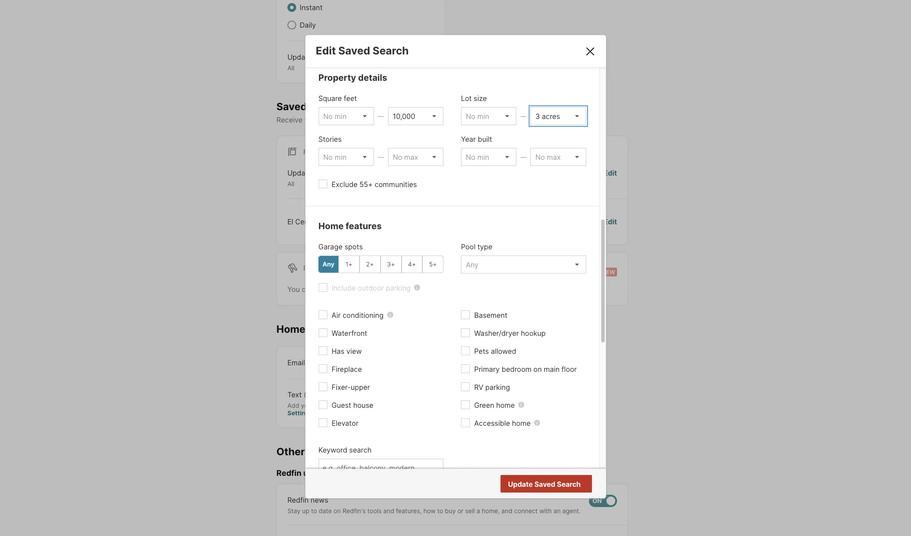 Task type: vqa. For each thing, say whether or not it's contained in the screenshot.
days associated with $456
no



Task type: describe. For each thing, give the bounding box(es) containing it.
accessible home
[[474, 419, 531, 428]]

edit inside dialog
[[316, 44, 336, 57]]

based
[[369, 116, 390, 125]]

square
[[318, 94, 342, 103]]

for sale
[[303, 148, 337, 157]]

number
[[336, 402, 358, 409]]

notifications
[[327, 116, 367, 125]]

for for for sale
[[303, 148, 317, 157]]

text (sms)
[[287, 391, 324, 399]]

saved searches receive timely notifications based on your preferred search filters.
[[276, 100, 497, 125]]

pets
[[474, 347, 489, 356]]

type
[[478, 242, 492, 251]]

1 to from the left
[[311, 508, 317, 515]]

home for home tours
[[276, 323, 305, 336]]

Any radio
[[318, 256, 339, 273]]

for rent
[[303, 264, 338, 273]]

2 types from the top
[[314, 169, 332, 178]]

2 vertical spatial edit
[[604, 217, 617, 226]]

size
[[474, 94, 487, 103]]

— for year built
[[521, 153, 527, 161]]

has
[[332, 347, 344, 356]]

1 all from the top
[[287, 64, 295, 72]]

green
[[474, 401, 494, 410]]

view
[[346, 347, 362, 356]]

other
[[276, 446, 305, 458]]

search inside edit saved search dialog
[[349, 446, 372, 455]]

connect
[[514, 508, 538, 515]]

pool
[[461, 242, 476, 251]]

has view
[[332, 347, 362, 356]]

no results
[[546, 481, 580, 489]]

agent.
[[562, 508, 581, 515]]

washer/dryer hookup
[[474, 329, 546, 338]]

0 vertical spatial update
[[287, 53, 312, 62]]

— for stories
[[378, 153, 384, 161]]

on for news
[[334, 508, 341, 515]]

air conditioning
[[332, 311, 384, 320]]

1 edit button from the top
[[604, 168, 617, 188]]

search inside saved searches receive timely notifications based on your preferred search filters.
[[452, 116, 474, 125]]

upper
[[351, 383, 370, 392]]

or
[[458, 508, 464, 515]]

account settings link
[[287, 402, 392, 417]]

sale
[[319, 148, 337, 157]]

1 and from the left
[[383, 508, 394, 515]]

1 vertical spatial parking
[[485, 383, 510, 392]]

include
[[332, 284, 356, 293]]

searching
[[414, 285, 446, 294]]

account settings
[[287, 402, 392, 417]]

no
[[546, 481, 555, 489]]

washer/dryer
[[474, 329, 519, 338]]

while
[[394, 285, 412, 294]]

e.g. office, balcony, modern text field
[[322, 464, 440, 473]]

garage spots
[[318, 242, 363, 251]]

include outdoor parking
[[332, 284, 411, 293]]

accessible
[[474, 419, 510, 428]]

news
[[311, 496, 328, 505]]

home features
[[318, 221, 382, 231]]

home,
[[482, 508, 500, 515]]

saved inside saved searches receive timely notifications based on your preferred search filters.
[[276, 100, 307, 113]]

add
[[287, 402, 299, 409]]

option group inside edit saved search dialog
[[318, 256, 444, 273]]

text
[[287, 391, 302, 399]]

home for home features
[[318, 221, 344, 231]]

1+
[[346, 261, 353, 268]]

2 update types all from the top
[[287, 169, 332, 188]]

fixer-
[[332, 383, 351, 392]]

air
[[332, 311, 341, 320]]

el
[[287, 217, 293, 226]]

date
[[319, 508, 332, 515]]

pets allowed
[[474, 347, 516, 356]]

stories
[[318, 135, 342, 144]]

saved inside update saved search 'button'
[[534, 480, 555, 489]]

basement
[[474, 311, 507, 320]]

floor
[[562, 365, 577, 374]]

lot
[[461, 94, 472, 103]]

property details
[[318, 72, 387, 83]]

search for edit saved search
[[373, 44, 409, 57]]

1 vertical spatial update
[[287, 169, 312, 178]]

year built
[[461, 135, 492, 144]]

account
[[366, 402, 392, 409]]

1 update types all from the top
[[287, 53, 332, 72]]

year
[[461, 135, 476, 144]]

2 and from the left
[[502, 508, 512, 515]]

edit saved search dialog
[[305, 35, 606, 500]]

you can create saved searches while searching for
[[287, 285, 459, 294]]

filters.
[[476, 116, 497, 125]]

2+
[[366, 261, 374, 268]]

features
[[346, 221, 382, 231]]

primary
[[474, 365, 500, 374]]

green home
[[474, 401, 515, 410]]

5+ radio
[[423, 256, 444, 273]]

4+ radio
[[402, 256, 423, 273]]

home for accessible home
[[512, 419, 531, 428]]

with
[[540, 508, 552, 515]]

you
[[287, 285, 300, 294]]

tours
[[308, 323, 334, 336]]

edit saved search
[[316, 44, 409, 57]]

1 types from the top
[[314, 53, 332, 62]]

on for searches
[[392, 116, 400, 125]]

a
[[477, 508, 480, 515]]

outdoor
[[358, 284, 384, 293]]

house
[[353, 401, 373, 410]]



Task type: locate. For each thing, give the bounding box(es) containing it.
home left tours
[[276, 323, 305, 336]]

option group
[[318, 256, 444, 273]]

on inside edit saved search dialog
[[534, 365, 542, 374]]

2 horizontal spatial on
[[534, 365, 542, 374]]

— for square feet
[[378, 112, 384, 120]]

search
[[373, 44, 409, 57], [557, 480, 581, 489]]

receive
[[276, 116, 303, 125]]

waterfront
[[332, 329, 367, 338]]

1 vertical spatial redfin
[[287, 496, 309, 505]]

email
[[287, 358, 305, 367]]

home up accessible home
[[496, 401, 515, 410]]

1 vertical spatial your
[[301, 402, 314, 409]]

buy
[[445, 508, 456, 515]]

0 horizontal spatial to
[[311, 508, 317, 515]]

exclude
[[332, 180, 358, 189]]

all down daily option
[[287, 64, 295, 72]]

searches up notifications
[[309, 100, 356, 113]]

redfin inside redfin news stay up to date on redfin's tools and features, how to buy or sell a home, and connect with an agent.
[[287, 496, 309, 505]]

all
[[287, 64, 295, 72], [287, 180, 295, 188]]

in
[[359, 402, 365, 409]]

3+ radio
[[381, 256, 402, 273]]

1+ radio
[[339, 256, 360, 273]]

4+
[[408, 261, 416, 268]]

allowed
[[491, 347, 516, 356]]

(sms)
[[304, 391, 324, 399]]

update saved search
[[508, 480, 581, 489]]

instant
[[300, 3, 323, 12]]

redfin down other
[[276, 469, 301, 478]]

update down for sale
[[287, 169, 312, 178]]

— for lot size
[[521, 112, 527, 120]]

on inside redfin news stay up to date on redfin's tools and features, how to buy or sell a home, and connect with an agent.
[[334, 508, 341, 515]]

1 vertical spatial types
[[314, 169, 332, 178]]

1
[[336, 217, 340, 226]]

fireplace
[[332, 365, 362, 374]]

update saved search button
[[500, 476, 592, 493]]

0 vertical spatial search
[[452, 116, 474, 125]]

0 horizontal spatial parking
[[386, 284, 411, 293]]

types up property
[[314, 53, 332, 62]]

searches down 2+ "radio"
[[361, 285, 392, 294]]

0 vertical spatial your
[[402, 116, 417, 125]]

redfin updates
[[276, 469, 335, 478]]

your up settings
[[301, 402, 314, 409]]

el cerrito test 1
[[287, 217, 340, 226]]

55+
[[360, 180, 373, 189]]

0 horizontal spatial your
[[301, 402, 314, 409]]

2 vertical spatial on
[[334, 508, 341, 515]]

0 vertical spatial searches
[[309, 100, 356, 113]]

1 horizontal spatial parking
[[485, 383, 510, 392]]

rent
[[319, 264, 338, 273]]

guest
[[332, 401, 351, 410]]

3+
[[387, 261, 395, 268]]

1 vertical spatial searches
[[361, 285, 392, 294]]

other emails
[[276, 446, 340, 458]]

2 to from the left
[[437, 508, 443, 515]]

1 horizontal spatial to
[[437, 508, 443, 515]]

add your phone number in
[[287, 402, 366, 409]]

edit button
[[604, 168, 617, 188], [604, 217, 617, 227]]

0 vertical spatial redfin
[[276, 469, 301, 478]]

home up garage
[[318, 221, 344, 231]]

list box
[[318, 107, 374, 125], [388, 107, 444, 125], [461, 107, 517, 125], [531, 107, 586, 125], [318, 148, 374, 166], [388, 148, 444, 166], [461, 148, 517, 166], [531, 148, 586, 166], [461, 256, 586, 274]]

conditioning
[[343, 311, 384, 320]]

search right no on the bottom right
[[557, 480, 581, 489]]

searches
[[309, 100, 356, 113], [361, 285, 392, 294]]

up
[[302, 508, 309, 515]]

on
[[392, 116, 400, 125], [534, 365, 542, 374], [334, 508, 341, 515]]

sell
[[465, 508, 475, 515]]

all up el
[[287, 180, 295, 188]]

on inside saved searches receive timely notifications based on your preferred search filters.
[[392, 116, 400, 125]]

for left rent
[[303, 264, 317, 273]]

property
[[318, 72, 356, 83]]

to left 'buy'
[[437, 508, 443, 515]]

home inside edit saved search dialog
[[318, 221, 344, 231]]

redfin for redfin news stay up to date on redfin's tools and features, how to buy or sell a home, and connect with an agent.
[[287, 496, 309, 505]]

home for green home
[[496, 401, 515, 410]]

search inside update saved search 'button'
[[557, 480, 581, 489]]

main
[[544, 365, 560, 374]]

redfin's
[[343, 508, 366, 515]]

preferred
[[419, 116, 450, 125]]

and right tools
[[383, 508, 394, 515]]

0 vertical spatial home
[[496, 401, 515, 410]]

1 horizontal spatial on
[[392, 116, 400, 125]]

phone
[[316, 402, 334, 409]]

update types all down for sale
[[287, 169, 332, 188]]

any
[[323, 261, 334, 268]]

cerrito
[[295, 217, 318, 226]]

1 vertical spatial on
[[534, 365, 542, 374]]

0 horizontal spatial home
[[276, 323, 305, 336]]

your inside saved searches receive timely notifications based on your preferred search filters.
[[402, 116, 417, 125]]

2 vertical spatial update
[[508, 480, 533, 489]]

garage
[[318, 242, 343, 251]]

and
[[383, 508, 394, 515], [502, 508, 512, 515]]

1 horizontal spatial searches
[[361, 285, 392, 294]]

0 vertical spatial types
[[314, 53, 332, 62]]

home
[[318, 221, 344, 231], [276, 323, 305, 336]]

1 vertical spatial edit button
[[604, 217, 617, 227]]

1 horizontal spatial your
[[402, 116, 417, 125]]

search for update saved search
[[557, 480, 581, 489]]

primary bedroom on main floor
[[474, 365, 577, 374]]

keyword
[[318, 446, 347, 455]]

search up year at right
[[452, 116, 474, 125]]

for for for rent
[[303, 264, 317, 273]]

2 for from the top
[[303, 264, 317, 273]]

saved
[[338, 44, 370, 57], [276, 100, 307, 113], [339, 285, 359, 294], [534, 480, 555, 489]]

redfin for redfin updates
[[276, 469, 301, 478]]

parking up green home
[[485, 383, 510, 392]]

option group containing any
[[318, 256, 444, 273]]

search up e.g. office, balcony, modern "text box"
[[349, 446, 372, 455]]

0 vertical spatial on
[[392, 116, 400, 125]]

0 horizontal spatial on
[[334, 508, 341, 515]]

2 edit button from the top
[[604, 217, 617, 227]]

for left sale on the top of the page
[[303, 148, 317, 157]]

results
[[557, 481, 580, 489]]

spots
[[345, 242, 363, 251]]

0 vertical spatial for
[[303, 148, 317, 157]]

0 vertical spatial edit
[[316, 44, 336, 57]]

to right up
[[311, 508, 317, 515]]

parking down 3+ radio
[[386, 284, 411, 293]]

0 horizontal spatial search
[[349, 446, 372, 455]]

1 vertical spatial search
[[557, 480, 581, 489]]

on right date
[[334, 508, 341, 515]]

on left main
[[534, 365, 542, 374]]

can
[[302, 285, 314, 294]]

1 horizontal spatial and
[[502, 508, 512, 515]]

updates
[[303, 469, 335, 478]]

your left preferred
[[402, 116, 417, 125]]

2+ radio
[[360, 256, 381, 273]]

guest house
[[332, 401, 373, 410]]

square feet
[[318, 94, 357, 103]]

types down for sale
[[314, 169, 332, 178]]

1 vertical spatial update types all
[[287, 169, 332, 188]]

edit saved search element
[[316, 44, 574, 57]]

emails
[[307, 446, 340, 458]]

0 vertical spatial search
[[373, 44, 409, 57]]

types
[[314, 53, 332, 62], [314, 169, 332, 178]]

1 horizontal spatial search
[[452, 116, 474, 125]]

None checkbox
[[589, 495, 617, 508]]

exclude 55+ communities
[[332, 180, 417, 189]]

1 vertical spatial home
[[276, 323, 305, 336]]

home right 'accessible'
[[512, 419, 531, 428]]

1 horizontal spatial home
[[318, 221, 344, 231]]

0 vertical spatial home
[[318, 221, 344, 231]]

0 vertical spatial parking
[[386, 284, 411, 293]]

redfin
[[276, 469, 301, 478], [287, 496, 309, 505]]

1 vertical spatial for
[[303, 264, 317, 273]]

5+
[[429, 261, 437, 268]]

0 horizontal spatial searches
[[309, 100, 356, 113]]

1 vertical spatial search
[[349, 446, 372, 455]]

parking
[[386, 284, 411, 293], [485, 383, 510, 392]]

features,
[[396, 508, 422, 515]]

built
[[478, 135, 492, 144]]

Daily radio
[[287, 21, 296, 29]]

searches inside saved searches receive timely notifications based on your preferred search filters.
[[309, 100, 356, 113]]

update types all up property
[[287, 53, 332, 72]]

2 all from the top
[[287, 180, 295, 188]]

0 vertical spatial all
[[287, 64, 295, 72]]

update inside 'button'
[[508, 480, 533, 489]]

bedroom
[[502, 365, 532, 374]]

feet
[[344, 94, 357, 103]]

search up details
[[373, 44, 409, 57]]

1 vertical spatial edit
[[604, 169, 617, 178]]

daily
[[300, 21, 316, 29]]

communities
[[375, 180, 417, 189]]

elevator
[[332, 419, 359, 428]]

on right based
[[392, 116, 400, 125]]

0 vertical spatial update types all
[[287, 53, 332, 72]]

1 vertical spatial all
[[287, 180, 295, 188]]

no results button
[[535, 476, 591, 494]]

update down daily option
[[287, 53, 312, 62]]

update up connect
[[508, 480, 533, 489]]

1 for from the top
[[303, 148, 317, 157]]

fixer-upper
[[332, 383, 370, 392]]

0 vertical spatial edit button
[[604, 168, 617, 188]]

an
[[554, 508, 561, 515]]

pool type
[[461, 242, 492, 251]]

create
[[316, 285, 337, 294]]

0 horizontal spatial and
[[383, 508, 394, 515]]

redfin up stay
[[287, 496, 309, 505]]

and right home,
[[502, 508, 512, 515]]

1 vertical spatial home
[[512, 419, 531, 428]]

Instant radio
[[287, 3, 296, 12]]

1 horizontal spatial search
[[557, 480, 581, 489]]

edit
[[316, 44, 336, 57], [604, 169, 617, 178], [604, 217, 617, 226]]

0 horizontal spatial search
[[373, 44, 409, 57]]



